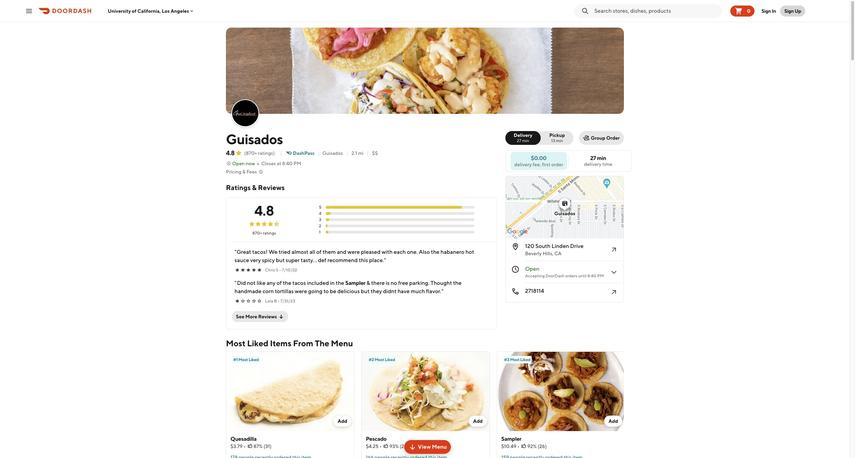 Task type: locate. For each thing, give the bounding box(es) containing it.
open up accepting
[[525, 266, 540, 273]]

1 vertical spatial pm
[[597, 274, 604, 279]]

2 delivery from the left
[[514, 162, 532, 167]]

liked for quesadilla
[[249, 358, 259, 363]]

27 up $0.00 delivery fee, first order at the right of the page
[[517, 138, 521, 143]]

open
[[232, 161, 245, 167], [525, 266, 540, 273]]

see
[[236, 314, 244, 320]]

most
[[226, 339, 245, 349], [239, 358, 248, 363], [375, 358, 384, 363], [510, 358, 520, 363]]

chris s • 7/10/22
[[265, 268, 297, 273]]

0 horizontal spatial 4.8
[[226, 150, 235, 157]]

| right "dashpass"
[[318, 151, 320, 156]]

• right $10.49
[[517, 444, 519, 450]]

1 horizontal spatial min
[[556, 138, 563, 143]]

870+
[[252, 231, 262, 236]]

liked right #3
[[520, 358, 530, 363]]

dashpass
[[293, 151, 315, 156]]

0 vertical spatial sampler
[[345, 280, 365, 287]]

0 vertical spatial &
[[242, 169, 246, 175]]

min
[[522, 138, 529, 143], [556, 138, 563, 143], [597, 155, 606, 162]]

$10.49 •
[[501, 444, 519, 450]]

$3.79
[[230, 444, 243, 450]]

• down quesadilla
[[244, 444, 246, 450]]

expand store hours image
[[610, 207, 618, 215], [610, 268, 618, 277]]

& inside button
[[242, 169, 246, 175]]

order
[[551, 162, 563, 167]]

closes
[[261, 161, 276, 167]]

0 horizontal spatial min
[[522, 138, 529, 143]]

1 horizontal spatial open
[[525, 266, 540, 273]]

0 vertical spatial pm
[[294, 161, 301, 167]]

pricing & fees button
[[226, 169, 264, 176]]

reviews down lola
[[258, 314, 277, 320]]

1 vertical spatial open
[[525, 266, 540, 273]]

0 horizontal spatial delivery
[[514, 162, 532, 167]]

1 horizontal spatial 27
[[590, 155, 596, 162]]

the
[[315, 339, 329, 349]]

0
[[747, 8, 751, 14]]

liked right #1
[[249, 358, 259, 363]]

sampler for sampler
[[501, 436, 521, 443]]

open up pricing & fees
[[232, 161, 245, 167]]

| up • closes at 8:40 pm
[[280, 151, 282, 156]]

& for pricing
[[242, 169, 246, 175]]

menu right view
[[432, 444, 447, 451]]

pricing & fees
[[226, 169, 257, 175]]

delivery
[[514, 133, 532, 138]]

sign for sign in
[[762, 8, 771, 14]]

2.1
[[352, 151, 357, 156]]

4.8 up open now
[[226, 150, 235, 157]]

& for ratings
[[252, 184, 257, 192]]

1 horizontal spatial sign
[[784, 8, 794, 14]]

• right b in the left of the page
[[278, 299, 280, 304]]

first
[[542, 162, 550, 167]]

2 horizontal spatial add
[[609, 419, 618, 425]]

None radio
[[505, 131, 541, 145], [537, 131, 574, 145], [505, 131, 541, 145], [537, 131, 574, 145]]

see more reviews button
[[232, 312, 288, 323]]

liked for sampler
[[520, 358, 530, 363]]

add button
[[334, 416, 351, 427], [469, 416, 487, 427], [604, 416, 622, 427]]

1 vertical spatial expand store hours image
[[610, 268, 618, 277]]

liked
[[247, 339, 268, 349], [249, 358, 259, 363], [385, 358, 395, 363], [520, 358, 530, 363]]

liked up '#1 most liked'
[[247, 339, 268, 349]]

3 add button from the left
[[604, 416, 622, 427]]

1 delivery from the left
[[584, 162, 602, 167]]

•
[[257, 161, 259, 167], [279, 268, 281, 273], [278, 299, 280, 304], [244, 444, 246, 450], [380, 444, 382, 450], [517, 444, 519, 450]]

&
[[242, 169, 246, 175], [252, 184, 257, 192]]

0 vertical spatial menu
[[331, 339, 353, 349]]

1 vertical spatial 4.8
[[254, 203, 274, 219]]

group order
[[591, 135, 620, 141]]

"
[[235, 249, 237, 256], [384, 257, 386, 264], [235, 280, 237, 287], [442, 288, 444, 295]]

los
[[162, 8, 170, 14]]

1 horizontal spatial add
[[473, 419, 483, 425]]

0 vertical spatial expand store hours image
[[610, 207, 618, 215]]

8:40 right at
[[282, 161, 293, 167]]

0 horizontal spatial add
[[338, 419, 347, 425]]

order
[[606, 135, 620, 141]]

27
[[517, 138, 521, 143], [590, 155, 596, 162]]

4.8 up 870+ ratings on the bottom left
[[254, 203, 274, 219]]

0 button
[[731, 5, 755, 16]]

1 horizontal spatial pm
[[597, 274, 604, 279]]

27 inside 27 min delivery time
[[590, 155, 596, 162]]

8:40 right "until"
[[588, 274, 596, 279]]

& left fees
[[242, 169, 246, 175]]

add for pescado
[[473, 419, 483, 425]]

open for open now
[[232, 161, 245, 167]]

1 horizontal spatial sampler
[[501, 436, 521, 443]]

find restaurant in google maps image
[[610, 246, 618, 254]]

delivery inside 27 min delivery time
[[584, 162, 602, 167]]

1 horizontal spatial &
[[252, 184, 257, 192]]

pm inside open accepting doordash orders until 8:40 pm
[[597, 274, 604, 279]]

menu
[[331, 339, 353, 349], [432, 444, 447, 451]]

sign for sign up
[[784, 8, 794, 14]]

0 horizontal spatial sign
[[762, 8, 771, 14]]

27 left time
[[590, 155, 596, 162]]

| left 2.1
[[346, 151, 348, 156]]

pm right "until"
[[597, 274, 604, 279]]

2 add button from the left
[[469, 416, 487, 427]]

reviews for ratings & reviews
[[258, 184, 285, 192]]

sampler inside sampler "
[[345, 280, 365, 287]]

1 horizontal spatial menu
[[432, 444, 447, 451]]

up
[[795, 8, 801, 14]]

1 vertical spatial &
[[252, 184, 257, 192]]

sign left "up"
[[784, 8, 794, 14]]

1 vertical spatial 8:40
[[588, 274, 596, 279]]

expand store hours button
[[507, 200, 622, 222]]

2 horizontal spatial add button
[[604, 416, 622, 427]]

min inside pickup 13 min
[[556, 138, 563, 143]]

guisados image
[[226, 28, 624, 114], [232, 100, 258, 126]]

most up #1
[[226, 339, 245, 349]]

0 horizontal spatial 8:40
[[282, 161, 293, 167]]

min inside delivery 27 min
[[522, 138, 529, 143]]

0 vertical spatial open
[[232, 161, 245, 167]]

min inside 27 min delivery time
[[597, 155, 606, 162]]

87%
[[254, 444, 263, 450]]

min right 13
[[556, 138, 563, 143]]

sign inside 'link'
[[784, 8, 794, 14]]

reviews inside button
[[258, 314, 277, 320]]

south
[[535, 243, 551, 250]]

$0.00
[[531, 155, 547, 162]]

0 horizontal spatial 27
[[517, 138, 521, 143]]

beverly
[[525, 251, 542, 257]]

2 expand store hours image from the top
[[610, 268, 618, 277]]

0 vertical spatial reviews
[[258, 184, 285, 192]]

1 vertical spatial sampler
[[501, 436, 521, 443]]

0 vertical spatial 4.8
[[226, 150, 235, 157]]

0 horizontal spatial pm
[[294, 161, 301, 167]]

1 horizontal spatial 8:40
[[588, 274, 596, 279]]

1 horizontal spatial add button
[[469, 416, 487, 427]]

reviews down closes
[[258, 184, 285, 192]]

min down group order button
[[597, 155, 606, 162]]

0 horizontal spatial menu
[[331, 339, 353, 349]]

university of california, los angeles button
[[108, 8, 195, 14]]

1 horizontal spatial delivery
[[584, 162, 602, 167]]

sign
[[762, 8, 771, 14], [784, 8, 794, 14]]

1 vertical spatial 27
[[590, 155, 596, 162]]

1 add from the left
[[338, 419, 347, 425]]

delivery left time
[[584, 162, 602, 167]]

add for quesadilla
[[338, 419, 347, 425]]

2 add from the left
[[473, 419, 483, 425]]

sign left in
[[762, 8, 771, 14]]

2 sign from the left
[[784, 8, 794, 14]]

map region
[[450, 165, 627, 253]]

add
[[338, 419, 347, 425], [473, 419, 483, 425], [609, 419, 618, 425]]

sign up
[[784, 8, 801, 14]]

#1
[[233, 358, 238, 363]]

#2 most liked
[[369, 358, 395, 363]]

pricing
[[226, 169, 241, 175]]

sign in link
[[757, 4, 780, 18]]

3 add from the left
[[609, 419, 618, 425]]

0 horizontal spatial sampler
[[345, 280, 365, 287]]

(26)
[[538, 444, 547, 450]]

delivery inside $0.00 delivery fee, first order
[[514, 162, 532, 167]]

delivery left "fee,"
[[514, 162, 532, 167]]

27 inside delivery 27 min
[[517, 138, 521, 143]]

1 vertical spatial menu
[[432, 444, 447, 451]]

delivery 27 min
[[514, 133, 532, 143]]

0 horizontal spatial open
[[232, 161, 245, 167]]

$$
[[372, 151, 378, 156]]

7/10/22
[[282, 268, 297, 273]]

0 horizontal spatial &
[[242, 169, 246, 175]]

1 expand store hours image from the top
[[610, 207, 618, 215]]

mi
[[358, 151, 364, 156]]

1 vertical spatial reviews
[[258, 314, 277, 320]]

1 sign from the left
[[762, 8, 771, 14]]

most right #2
[[375, 358, 384, 363]]

pickup
[[549, 133, 565, 138]]

sampler
[[345, 280, 365, 287], [501, 436, 521, 443]]

ratings
[[263, 231, 276, 236]]

most right #1
[[239, 358, 248, 363]]

menu right the
[[331, 339, 353, 349]]

| right mi
[[367, 151, 369, 156]]

2 horizontal spatial min
[[597, 155, 606, 162]]

|
[[280, 151, 282, 156], [318, 151, 320, 156], [346, 151, 348, 156], [367, 151, 369, 156]]

4 | from the left
[[367, 151, 369, 156]]

min up $0.00 delivery fee, first order at the right of the page
[[522, 138, 529, 143]]

open inside open accepting doordash orders until 8:40 pm
[[525, 266, 540, 273]]

0 horizontal spatial add button
[[334, 416, 351, 427]]

92%
[[527, 444, 537, 450]]

0 vertical spatial 27
[[517, 138, 521, 143]]

2
[[319, 224, 321, 229]]

liked right #2
[[385, 358, 395, 363]]

1 add button from the left
[[334, 416, 351, 427]]

$3.79 •
[[230, 444, 246, 450]]

min for pickup
[[556, 138, 563, 143]]

& down fees
[[252, 184, 257, 192]]

more
[[245, 314, 257, 320]]

pm down "dashpass"
[[294, 161, 301, 167]]

most right #3
[[510, 358, 520, 363]]

menu inside heading
[[331, 339, 353, 349]]

3 | from the left
[[346, 151, 348, 156]]



Task type: describe. For each thing, give the bounding box(es) containing it.
1
[[319, 230, 321, 235]]

hills,
[[543, 251, 553, 257]]

ratings)
[[258, 151, 275, 156]]

min for delivery
[[522, 138, 529, 143]]

fee,
[[533, 162, 541, 167]]

call restaurant image
[[610, 288, 618, 297]]

1 | from the left
[[280, 151, 282, 156]]

8:40 inside open accepting doordash orders until 8:40 pm
[[588, 274, 596, 279]]

#1 most liked
[[233, 358, 259, 363]]

open menu image
[[25, 7, 33, 15]]

group
[[591, 135, 605, 141]]

2 | from the left
[[318, 151, 320, 156]]

of
[[132, 8, 136, 14]]

$0.00 delivery fee, first order
[[514, 155, 563, 167]]

870+ ratings
[[252, 231, 276, 236]]

university of california, los angeles
[[108, 8, 189, 14]]

quesadilla
[[230, 436, 257, 443]]

• right now
[[257, 161, 259, 167]]

dashpass |
[[293, 151, 320, 156]]

lola
[[265, 299, 273, 304]]

" inside sampler "
[[442, 288, 444, 295]]

87% (31)
[[254, 444, 271, 450]]

orders
[[565, 274, 577, 279]]

lola b • 7/31/23
[[265, 299, 295, 304]]

93% (29)
[[389, 444, 409, 450]]

sampler for sampler "
[[345, 280, 365, 287]]

7/31/23
[[280, 299, 295, 304]]

93%
[[389, 444, 399, 450]]

$4.25 •
[[366, 444, 382, 450]]

add for sampler
[[609, 419, 618, 425]]

1 horizontal spatial 4.8
[[254, 203, 274, 219]]

ca
[[554, 251, 562, 257]]

sign up link
[[780, 5, 805, 16]]

guisados | 2.1 mi | $$
[[322, 151, 378, 156]]

group order button
[[579, 131, 624, 145]]

most for quesadilla
[[239, 358, 248, 363]]

• right $4.25 in the left bottom of the page
[[380, 444, 382, 450]]

liked inside heading
[[247, 339, 268, 349]]

ratings
[[226, 184, 251, 192]]

california,
[[137, 8, 161, 14]]

(29)
[[400, 444, 409, 450]]

2718114
[[525, 288, 544, 295]]

4
[[319, 211, 322, 216]]

" "
[[235, 249, 386, 264]]

most for sampler
[[510, 358, 520, 363]]

$10.49
[[501, 444, 516, 450]]

linden
[[552, 243, 569, 250]]

reviews for see more reviews
[[258, 314, 277, 320]]

#3
[[504, 358, 509, 363]]

view menu
[[418, 444, 447, 451]]

add button for sampler
[[604, 416, 622, 427]]

order methods option group
[[505, 131, 574, 145]]

menu inside button
[[432, 444, 447, 451]]

in
[[772, 8, 776, 14]]

Store search: begin typing to search for stores available on DoorDash text field
[[594, 7, 719, 15]]

time
[[602, 162, 612, 167]]

most for pescado
[[375, 358, 384, 363]]

sampler button
[[345, 280, 365, 287]]

liked for pescado
[[385, 358, 395, 363]]

expand store hours image inside button
[[610, 207, 618, 215]]

sampler "
[[345, 280, 444, 295]]

#2
[[369, 358, 374, 363]]

ratings & reviews
[[226, 184, 285, 192]]

items
[[270, 339, 291, 349]]

120
[[525, 243, 534, 250]]

accepting
[[525, 274, 545, 279]]

most liked items from the menu heading
[[226, 338, 353, 349]]

see more reviews
[[236, 314, 277, 320]]

3
[[319, 217, 321, 223]]

(31)
[[264, 444, 271, 450]]

doordash
[[546, 274, 565, 279]]

open for open accepting doordash orders until 8:40 pm
[[525, 266, 540, 273]]

$4.25
[[366, 444, 379, 450]]

pescado
[[366, 436, 387, 443]]

chris
[[265, 268, 275, 273]]

0 vertical spatial 8:40
[[282, 161, 293, 167]]

view menu button
[[404, 441, 451, 455]]

92% (26)
[[527, 444, 547, 450]]

• right s
[[279, 268, 281, 273]]

view
[[418, 444, 431, 451]]

drive
[[570, 243, 584, 250]]

from
[[293, 339, 313, 349]]

add button for pescado
[[469, 416, 487, 427]]

until
[[578, 274, 587, 279]]

b
[[274, 299, 277, 304]]

open accepting doordash orders until 8:40 pm
[[525, 266, 604, 279]]

(870+
[[244, 151, 257, 156]]

(870+ ratings)
[[244, 151, 275, 156]]

university
[[108, 8, 131, 14]]

now
[[246, 161, 255, 167]]

at
[[277, 161, 281, 167]]

add button for quesadilla
[[334, 416, 351, 427]]

fees
[[246, 169, 257, 175]]

open now
[[232, 161, 255, 167]]

#3 most liked
[[504, 358, 530, 363]]

120 south linden drive beverly hills, ca
[[525, 243, 584, 257]]

powered by google image
[[508, 229, 528, 236]]

5
[[319, 205, 322, 210]]

sign in
[[762, 8, 776, 14]]

pickup 13 min
[[549, 133, 565, 143]]

angeles
[[171, 8, 189, 14]]

s
[[276, 268, 278, 273]]

most inside heading
[[226, 339, 245, 349]]



Task type: vqa. For each thing, say whether or not it's contained in the screenshot.
"Drinks"
no



